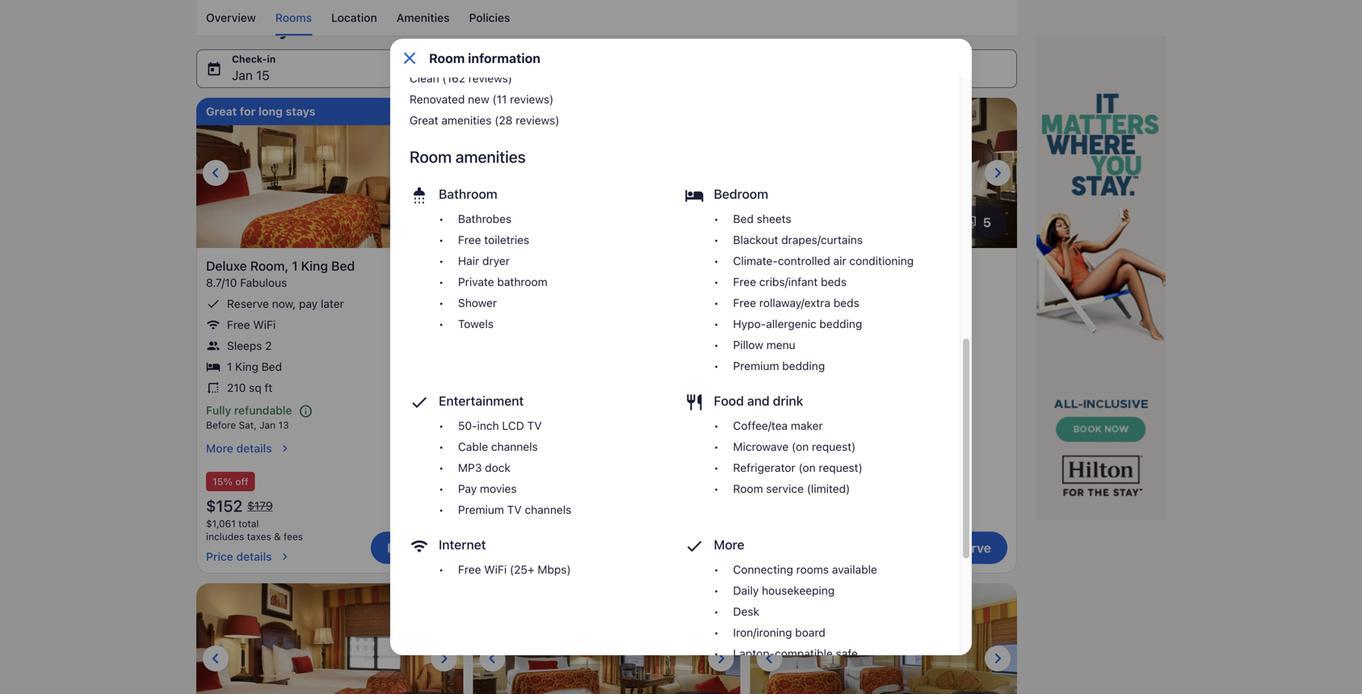 Task type: describe. For each thing, give the bounding box(es) containing it.
request) for refrigerator (on request)
[[819, 461, 863, 474]]

free wifi list item for traditional room
[[760, 317, 1008, 332]]

iron/ironing board
[[733, 626, 826, 639]]

iron/ironing
[[733, 626, 792, 639]]

climate-
[[733, 254, 778, 268]]

pillow menu list item
[[714, 338, 941, 352]]

3 15% from the left
[[766, 476, 787, 487]]

refrigerator (on request) list item
[[714, 461, 941, 475]]

1 inside 1 king bed list item
[[227, 360, 232, 373]]

pillow menu
[[733, 338, 796, 352]]

wifi inside list item
[[484, 563, 507, 576]]

now, for good
[[826, 297, 850, 310]]

room service (limited)
[[733, 482, 850, 495]]

0 vertical spatial channels
[[491, 440, 538, 453]]

later for traditional room
[[875, 297, 898, 310]]

sat, for room,
[[516, 419, 534, 431]]

3 more details from the left
[[760, 442, 826, 455]]

room for room amenities
[[410, 147, 452, 166]]

room information
[[429, 51, 541, 66]]

bed inside room, 1 twin bed (petite room 1 twin) 8/10 good
[[565, 258, 589, 273]]

list containing 50-inch lcd tv
[[439, 419, 665, 517]]

medium image for king
[[278, 442, 291, 455]]

sat, for traditional
[[793, 419, 811, 431]]

jan down room information
[[465, 67, 486, 83]]

great amenities (28 reviews) list item
[[410, 113, 941, 128]]

choose
[[196, 13, 274, 40]]

refrigerator
[[733, 461, 796, 474]]

daily
[[733, 584, 759, 597]]

13 for traditional
[[832, 419, 843, 431]]

2 vertical spatial reviews)
[[516, 114, 560, 127]]

double
[[789, 360, 826, 373]]

pay movies list item
[[439, 482, 665, 496]]

0 vertical spatial reviews)
[[469, 72, 512, 85]]

inch
[[477, 419, 499, 432]]

premium bedding, in-room safe, desk, blackout drapes image for deluxe room, 1 king bed
[[196, 98, 464, 248]]

amenities
[[397, 11, 450, 24]]

coffee/tea maker
[[733, 419, 823, 432]]

pay for room,
[[299, 297, 318, 310]]

microwave (on request) list item
[[714, 440, 941, 454]]

$1,061
[[206, 518, 236, 529]]

fully refundable before sat, jan 13 for twin
[[483, 403, 569, 431]]

more details button for bed
[[206, 441, 454, 456]]

food
[[714, 393, 744, 409]]

125 sq ft
[[781, 381, 826, 394]]

stays
[[286, 104, 316, 118]]

free wifi list item for deluxe room, 1 king bed
[[206, 317, 454, 332]]

$139
[[760, 496, 797, 515]]

free cribs/infant beds
[[733, 275, 847, 289]]

3 more details button from the left
[[760, 441, 1008, 456]]

good inside room, 1 twin bed (petite room 1 twin) 8/10 good
[[509, 276, 537, 289]]

1 left the twin) on the top right of page
[[673, 258, 679, 273]]

toiletries
[[484, 233, 530, 247]]

coffee/tea maker list item
[[714, 419, 941, 433]]

fully inside button
[[206, 403, 231, 417]]

15% off for $131
[[489, 476, 525, 487]]

overview link
[[206, 0, 256, 36]]

15
[[256, 67, 270, 83]]

close, go back to hotel details. image
[[400, 48, 419, 68]]

refundable inside button
[[234, 403, 292, 417]]

premium bedding
[[733, 359, 825, 373]]

jan left the 15
[[232, 67, 253, 83]]

price details for traditional room image
[[832, 550, 845, 563]]

cable channels list item
[[439, 440, 665, 454]]

air
[[834, 254, 847, 268]]

$154 button
[[521, 499, 550, 513]]

free wifi (25+ mbps) list item
[[439, 563, 665, 577]]

mbps)
[[538, 563, 571, 576]]

more details for 8.7/10
[[206, 442, 272, 455]]

1 before from the left
[[206, 419, 236, 431]]

15% off for $152
[[213, 476, 249, 487]]

choose your room
[[196, 13, 380, 40]]

policies
[[469, 11, 510, 24]]

free for 'free wifi (25+ mbps)' list item
[[458, 563, 481, 576]]

8/10
[[483, 276, 506, 289]]

free rollaway/extra beds
[[733, 296, 860, 310]]

1 double bed
[[781, 360, 850, 373]]

show previous image image for executive room (2 full size beds) | premium bedding, in-room safe, desk, blackout drapes 'image'
[[760, 649, 779, 668]]

premium bedding list item
[[714, 359, 941, 373]]

off for $131
[[512, 476, 525, 487]]

before sat, jan 13
[[206, 419, 289, 431]]

fully refundable
[[206, 403, 292, 417]]

jan 15 button
[[196, 49, 420, 88]]

renovated
[[410, 93, 465, 106]]

premium tv channels
[[458, 503, 572, 516]]

allergenic
[[766, 317, 817, 331]]

climate-controlled air conditioning
[[733, 254, 914, 268]]

executive room (2 full size beds) | premium bedding, in-room safe, desk, blackout drapes image
[[750, 584, 1017, 694]]

your
[[279, 13, 323, 40]]

room, inside room, 1 twin bed (petite room 1 twin) 8/10 good
[[483, 258, 521, 273]]

210 sq ft
[[227, 381, 273, 394]]

reserve now, pay later for king
[[227, 297, 344, 310]]

8.7/10
[[206, 276, 237, 289]]

$179 button
[[246, 499, 274, 513]]

shower list item
[[439, 296, 665, 310]]

free rollaway/extra beds list item
[[714, 296, 941, 310]]

beds for free rollaway/extra beds
[[834, 296, 860, 310]]

clean (162 reviews) renovated new (11 reviews) great amenities (28 reviews)
[[410, 72, 560, 127]]

free toiletries
[[458, 233, 530, 247]]

deluxe room, 1 king bed 8.7/10 fabulous
[[206, 258, 355, 289]]

sleeps 2 list item for traditional room
[[760, 338, 1008, 353]]

jan up microwave (on request) list item
[[813, 419, 830, 431]]

show previous image image for executive room, 1 king bed | premium bedding, in-room safe, desk, blackout drapes image
[[483, 649, 502, 668]]

fully for room, 1 twin bed (petite room 1 twin)
[[483, 403, 508, 417]]

jan down 'fully refundable'
[[259, 419, 276, 431]]

reserve for 'price details for deluxe room, 1 king bed' icon
[[387, 540, 438, 556]]

clean (162 reviews) list item
[[410, 71, 941, 86]]

traditional room 7.5/10 good
[[760, 258, 861, 289]]

mp3 dock list item
[[439, 461, 665, 475]]

more details button for (petite
[[483, 441, 731, 456]]

free toiletries list item
[[439, 233, 665, 247]]

laptop-
[[733, 647, 775, 660]]

show next image image for executive room, 1 king bed | premium bedding, in-room safe, desk, blackout drapes image
[[711, 649, 731, 668]]

show all 5 images for traditional room image
[[964, 216, 977, 229]]

free down the rollaway/extra
[[781, 318, 804, 331]]

1 vertical spatial bedding
[[782, 359, 825, 373]]

2 includes from the left
[[483, 531, 521, 542]]

free for free cribs/infant beds list item
[[733, 275, 756, 289]]

private bathroom list item
[[439, 275, 665, 289]]

location
[[331, 11, 377, 24]]

1 13 from the left
[[278, 419, 289, 431]]

rooms link
[[275, 0, 312, 36]]

bed sheets list item
[[714, 212, 941, 226]]

bathroom
[[497, 275, 548, 289]]

refundable for room,
[[511, 403, 569, 417]]

long
[[259, 104, 283, 118]]

coffee/tea
[[733, 419, 788, 432]]

1 inside the "1 double bed" list item
[[781, 360, 786, 373]]

show next image image for premium bedding, in-room safe, desk, blackout drapes image related to deluxe room, 1 king bed
[[434, 163, 454, 182]]

3 15% off from the left
[[766, 476, 802, 487]]

sq for 7.5/10
[[803, 381, 815, 394]]

reserve for price details for room, 1 twin bed (petite room 1 twin) image
[[664, 540, 715, 556]]

controlled
[[778, 254, 831, 268]]

pay movies
[[458, 482, 517, 495]]

2 fees from the left
[[561, 531, 580, 542]]

3 details from the left
[[790, 442, 826, 455]]

free wifi (25+ mbps)
[[458, 563, 571, 576]]

2 & from the left
[[551, 531, 558, 542]]

jan up cable channels list item
[[536, 419, 553, 431]]

50-
[[458, 419, 477, 432]]

compatible
[[775, 647, 833, 660]]

(petite
[[592, 258, 632, 273]]

blackout
[[733, 233, 779, 247]]

connecting rooms available list item
[[714, 563, 941, 577]]

bed inside list item
[[829, 360, 850, 373]]

$152
[[206, 496, 243, 515]]

sleeps for 1
[[227, 339, 262, 352]]

reserve now, pay later list item for deluxe room, 1 king bed
[[206, 296, 454, 311]]

reserve button for $152
[[371, 532, 454, 564]]

premium for premium bedding
[[733, 359, 779, 373]]

information
[[468, 51, 541, 66]]

premium for premium tv channels
[[458, 503, 504, 516]]

refundable for traditional
[[788, 404, 846, 417]]

before for traditional
[[760, 419, 790, 431]]

room for room information
[[429, 51, 465, 66]]

available
[[832, 563, 877, 576]]

premium bedding, in-room safe, desk, blackout drapes image for traditional room
[[750, 98, 1017, 248]]

pillow
[[733, 338, 764, 352]]

refrigerator (on request)
[[733, 461, 863, 474]]

daily housekeeping
[[733, 584, 835, 597]]

show next image image for executive room (2 full size beds) | premium bedding, in-room safe, desk, blackout drapes 'image'
[[988, 649, 1008, 668]]

1 vertical spatial reviews)
[[510, 93, 554, 106]]

1 up bathroom
[[525, 258, 531, 273]]

0 horizontal spatial great
[[206, 104, 237, 118]]

twin
[[534, 258, 562, 273]]

fabulous
[[240, 276, 287, 289]]

fully refundable button for 8.7/10
[[206, 403, 320, 419]]

2 for good
[[819, 339, 826, 352]]

(11
[[493, 93, 507, 106]]

microwave
[[733, 440, 789, 453]]

off for $152
[[235, 476, 249, 487]]

deluxe
[[206, 258, 247, 273]]

towels list item
[[439, 317, 665, 331]]

(162
[[442, 72, 466, 85]]

lcd
[[502, 419, 524, 432]]

connecting
[[733, 563, 793, 576]]

hypo-
[[733, 317, 766, 331]]

now, for king
[[272, 297, 296, 310]]

sleeps 2 list item for deluxe room, 1 king bed
[[206, 338, 454, 353]]



Task type: locate. For each thing, give the bounding box(es) containing it.
free wifi
[[227, 318, 276, 331], [781, 318, 830, 331]]

1 horizontal spatial wifi
[[484, 563, 507, 576]]

details for room
[[513, 442, 549, 455]]

2 sat, from the left
[[516, 419, 534, 431]]

reserve now, pay later list item for traditional room
[[760, 296, 1008, 311]]

free wifi for deluxe
[[227, 318, 276, 331]]

1 details from the left
[[236, 442, 272, 455]]

fully refundable before sat, jan 13 up cable channels list item
[[483, 403, 569, 431]]

2 free wifi from the left
[[781, 318, 830, 331]]

(limited)
[[807, 482, 850, 495]]

ft for king
[[265, 381, 273, 394]]

1 sleeps 2 list item from the left
[[206, 338, 454, 353]]

list containing clean (162 reviews)
[[410, 71, 941, 128]]

laptop-compatible safe list item
[[714, 647, 941, 661]]

details for 8.7/10
[[236, 442, 272, 455]]

bedding down free rollaway/extra beds list item
[[820, 317, 862, 331]]

2 later from the left
[[875, 297, 898, 310]]

fully refundable before sat, jan 13 down 125 sq ft at the right of page
[[760, 404, 846, 431]]

2 more details from the left
[[483, 442, 549, 455]]

1 & from the left
[[274, 531, 281, 542]]

13 up cable channels list item
[[555, 419, 566, 431]]

1 later from the left
[[321, 297, 344, 310]]

great for long stays
[[206, 104, 316, 118]]

blackout drapes/curtains list item
[[714, 233, 941, 247]]

medium image
[[278, 442, 291, 455], [832, 442, 845, 455]]

bedroom
[[714, 186, 769, 202]]

sat, up cable channels in the left bottom of the page
[[516, 419, 534, 431]]

1 vertical spatial beds
[[834, 296, 860, 310]]

2 horizontal spatial fully
[[760, 404, 785, 417]]

0 vertical spatial list item
[[483, 338, 731, 353]]

reserve
[[227, 297, 269, 310], [781, 297, 823, 310], [387, 540, 438, 556], [664, 540, 715, 556], [941, 540, 992, 556]]

0 horizontal spatial ft
[[265, 381, 273, 394]]

2 horizontal spatial fully refundable button
[[760, 403, 873, 419]]

1 reserve now, pay later list item from the left
[[206, 296, 454, 311]]

room right the (petite
[[635, 258, 670, 273]]

0 horizontal spatial later
[[321, 297, 344, 310]]

1 vertical spatial tv
[[507, 503, 522, 516]]

1 fees from the left
[[284, 531, 303, 542]]

1 horizontal spatial now,
[[826, 297, 850, 310]]

more for room, 1 twin bed (petite room 1 twin)
[[483, 442, 510, 455]]

premium inside premium bedding list item
[[733, 359, 779, 373]]

daily housekeeping list item
[[714, 584, 941, 598]]

0 vertical spatial premium
[[733, 359, 779, 373]]

5 button
[[948, 206, 1008, 238]]

room for room service (limited)
[[733, 482, 763, 495]]

details up refrigerator (on request)
[[790, 442, 826, 455]]

free for free toiletries list item
[[458, 233, 481, 247]]

0 vertical spatial amenities
[[442, 114, 492, 127]]

3 refundable from the left
[[788, 404, 846, 417]]

wifi left (25+
[[484, 563, 507, 576]]

ft for good
[[818, 381, 826, 394]]

amenities
[[442, 114, 492, 127], [456, 147, 526, 166]]

1 vertical spatial premium
[[458, 503, 504, 516]]

fully for traditional room
[[760, 404, 785, 417]]

16
[[700, 214, 715, 230]]

2 horizontal spatial refundable
[[788, 404, 846, 417]]

0 horizontal spatial more details
[[206, 442, 272, 455]]

before up microwave
[[760, 419, 790, 431]]

fully refundable button up the maker
[[760, 403, 873, 419]]

1 horizontal spatial before
[[483, 419, 513, 431]]

taxes inside $152 $179 $1,061 total includes taxes & fees
[[247, 531, 271, 542]]

15% down dock
[[489, 476, 510, 487]]

1 horizontal spatial sq
[[803, 381, 815, 394]]

off up $152
[[235, 476, 249, 487]]

1 horizontal spatial sleeps 2
[[781, 339, 826, 352]]

3 sat, from the left
[[793, 419, 811, 431]]

0 horizontal spatial sq
[[249, 381, 262, 394]]

more details button down 210 sq ft list item
[[206, 441, 454, 456]]

1 horizontal spatial free wifi list item
[[760, 317, 1008, 332]]

1 sleeps from the left
[[227, 339, 262, 352]]

desk list item
[[714, 605, 941, 619]]

2 horizontal spatial 13
[[832, 419, 843, 431]]

room, 1 twin bed (petite room 1 twin) 8/10 good
[[483, 258, 713, 289]]

before up cable channels in the left bottom of the page
[[483, 419, 513, 431]]

fully up coffee/tea maker
[[760, 404, 785, 417]]

hair
[[458, 254, 479, 268]]

private bathroom
[[458, 275, 548, 289]]

2 horizontal spatial before
[[760, 419, 790, 431]]

great down renovated
[[410, 114, 439, 127]]

2 free wifi list item from the left
[[760, 317, 1008, 332]]

sleeps 2 list item up the "1 double bed" list item
[[760, 338, 1008, 353]]

1 horizontal spatial free wifi
[[781, 318, 830, 331]]

1 horizontal spatial taxes
[[524, 531, 548, 542]]

blackout drapes/curtains
[[733, 233, 863, 247]]

1 horizontal spatial pay
[[853, 297, 872, 310]]

list containing bathrobes
[[439, 212, 665, 331]]

good
[[509, 276, 537, 289], [793, 276, 822, 289]]

1 now, from the left
[[272, 297, 296, 310]]

reviews)
[[469, 72, 512, 85], [510, 93, 554, 106], [516, 114, 560, 127]]

free wifi list item up the "1 double bed" list item
[[760, 317, 1008, 332]]

pay for room
[[853, 297, 872, 310]]

1 horizontal spatial fully refundable button
[[483, 403, 596, 419]]

1 horizontal spatial reserve now, pay later list item
[[760, 296, 1008, 311]]

3 fully from the left
[[760, 404, 785, 417]]

free up 1 king bed
[[227, 318, 250, 331]]

1 sleeps 2 from the left
[[227, 339, 272, 352]]

room, up "fabulous"
[[250, 258, 289, 273]]

1 horizontal spatial great
[[410, 114, 439, 127]]

pay down "deluxe room, 1 king bed 8.7/10 fabulous" at the top left of page
[[299, 297, 318, 310]]

2 up 1 king bed
[[265, 339, 272, 352]]

premium tv channels list item
[[439, 503, 665, 517]]

free down internet
[[458, 563, 481, 576]]

2 taxes from the left
[[524, 531, 548, 542]]

free wifi list item
[[206, 317, 454, 332], [760, 317, 1008, 332]]

sleeps
[[227, 339, 262, 352], [781, 339, 816, 352]]

1 horizontal spatial &
[[551, 531, 558, 542]]

sleeps 2 up double
[[781, 339, 826, 352]]

desk
[[733, 605, 760, 618]]

sleeps 2 list item up 1 king bed list item
[[206, 338, 454, 353]]

(on down microwave (on request)
[[799, 461, 816, 474]]

2 for king
[[265, 339, 272, 352]]

2 room, from the left
[[483, 258, 521, 273]]

1 horizontal spatial sleeps
[[781, 339, 816, 352]]

request) up "(limited)"
[[819, 461, 863, 474]]

more for deluxe room, 1 king bed
[[206, 442, 233, 455]]

3 before from the left
[[760, 419, 790, 431]]

1 horizontal spatial sleeps 2 list item
[[760, 338, 1008, 353]]

bed inside list item
[[262, 360, 282, 373]]

room inside list item
[[733, 482, 763, 495]]

1 includes from the left
[[206, 531, 244, 542]]

1 horizontal spatial includes
[[483, 531, 521, 542]]

&
[[274, 531, 281, 542], [551, 531, 558, 542]]

1 horizontal spatial refundable
[[511, 403, 569, 417]]

2 now, from the left
[[826, 297, 850, 310]]

more details button up the mp3 dock 'list item'
[[483, 441, 731, 456]]

private
[[458, 275, 494, 289]]

free inside 'free wifi (25+ mbps)' list item
[[458, 563, 481, 576]]

beds down climate-controlled air conditioning list item
[[821, 275, 847, 289]]

pay up hypo-allergenic bedding list item
[[853, 297, 872, 310]]

fully up 50-inch lcd tv
[[483, 403, 508, 417]]

drapes/curtains
[[782, 233, 863, 247]]

& up 'price details for deluxe room, 1 king bed' icon
[[274, 531, 281, 542]]

0 horizontal spatial refundable
[[234, 403, 292, 417]]

0 horizontal spatial fully refundable button
[[206, 403, 320, 419]]

room, 1 twin bed (petite room 1 twin) | premium bedding, in-room safe, desk, blackout drapes image
[[473, 98, 741, 248]]

conditioning
[[850, 254, 914, 268]]

before for room,
[[483, 419, 513, 431]]

2 reserve button from the left
[[648, 532, 731, 564]]

more details button up refrigerator (on request) list item
[[760, 441, 1008, 456]]

free cribs/infant beds list item
[[714, 275, 941, 289]]

refundable up before sat, jan 13
[[234, 403, 292, 417]]

internet
[[439, 537, 486, 552]]

includes
[[206, 531, 244, 542], [483, 531, 521, 542]]

medium image up refrigerator (on request) list item
[[832, 442, 845, 455]]

later
[[321, 297, 344, 310], [875, 297, 898, 310]]

free inside free toiletries list item
[[458, 233, 481, 247]]

$154
[[522, 499, 548, 512]]

1 fully from the left
[[206, 403, 231, 417]]

1 list item from the top
[[483, 338, 731, 353]]

beds for free cribs/infant beds
[[821, 275, 847, 289]]

reserve now, pay later up hypo-allergenic bedding list item
[[781, 297, 898, 310]]

2 before from the left
[[483, 419, 513, 431]]

0 vertical spatial (on
[[792, 440, 809, 453]]

taxes down total
[[247, 531, 271, 542]]

sleeps 2 for 1
[[227, 339, 272, 352]]

0 vertical spatial bedding
[[820, 317, 862, 331]]

food and drink
[[714, 393, 804, 409]]

2 horizontal spatial more details button
[[760, 441, 1008, 456]]

2 sleeps from the left
[[781, 339, 816, 352]]

rooms
[[275, 11, 312, 24]]

wifi down "fabulous"
[[253, 318, 276, 331]]

twin)
[[682, 258, 713, 273]]

more inside room amenities 'dialog'
[[714, 537, 745, 552]]

refundable up 50-inch lcd tv list item
[[511, 403, 569, 417]]

room
[[429, 51, 465, 66], [410, 147, 452, 166], [635, 258, 670, 273], [826, 258, 861, 273], [733, 482, 763, 495]]

2 pay from the left
[[853, 297, 872, 310]]

more for traditional room
[[760, 442, 787, 455]]

free wifi up 1 king bed
[[227, 318, 276, 331]]

2 horizontal spatial off
[[789, 476, 802, 487]]

jan 20 button
[[430, 49, 653, 88]]

1 vertical spatial king
[[235, 360, 259, 373]]

good inside traditional room 7.5/10 good
[[793, 276, 822, 289]]

1 15% from the left
[[213, 476, 233, 487]]

1 vertical spatial amenities
[[456, 147, 526, 166]]

details down before sat, jan 13
[[236, 442, 272, 455]]

dryer
[[483, 254, 510, 268]]

king inside 1 king bed list item
[[235, 360, 259, 373]]

15% down refrigerator
[[766, 476, 787, 487]]

0 horizontal spatial king
[[235, 360, 259, 373]]

2 refundable from the left
[[511, 403, 569, 417]]

wifi for good
[[807, 318, 830, 331]]

2 fully from the left
[[483, 403, 508, 417]]

0 horizontal spatial good
[[509, 276, 537, 289]]

reserve now, pay later list item down "deluxe room, 1 king bed 8.7/10 fabulous" at the top left of page
[[206, 296, 454, 311]]

0 horizontal spatial wifi
[[253, 318, 276, 331]]

list containing bed sheets
[[714, 212, 941, 373]]

housekeeping
[[762, 584, 835, 597]]

more
[[206, 442, 233, 455], [483, 442, 510, 455], [760, 442, 787, 455], [714, 537, 745, 552]]

list containing connecting rooms available
[[714, 563, 941, 682]]

3 reserve button from the left
[[925, 532, 1008, 564]]

3 fully refundable button from the left
[[760, 403, 873, 419]]

location link
[[331, 0, 377, 36]]

(on up refrigerator (on request)
[[792, 440, 809, 453]]

1 horizontal spatial tv
[[527, 419, 542, 432]]

refundable
[[234, 403, 292, 417], [511, 403, 569, 417], [788, 404, 846, 417]]

$131 $154
[[483, 496, 548, 515]]

1 sq from the left
[[249, 381, 262, 394]]

0 horizontal spatial fully refundable before sat, jan 13
[[483, 403, 569, 431]]

fully refundable button up before sat, jan 13
[[206, 403, 320, 419]]

2 horizontal spatial reserve button
[[925, 532, 1008, 564]]

jan 15
[[232, 67, 270, 83]]

0 horizontal spatial includes
[[206, 531, 244, 542]]

& up price details for room, 1 twin bed (petite room 1 twin) image
[[551, 531, 558, 542]]

1 free wifi list item from the left
[[206, 317, 454, 332]]

includes down $1,061
[[206, 531, 244, 542]]

pay
[[299, 297, 318, 310], [853, 297, 872, 310]]

0 horizontal spatial reserve now, pay later list item
[[206, 296, 454, 311]]

later down conditioning
[[875, 297, 898, 310]]

bed inside 'list item'
[[733, 212, 754, 226]]

1 horizontal spatial off
[[512, 476, 525, 487]]

bed
[[733, 212, 754, 226], [331, 258, 355, 273], [565, 258, 589, 273], [262, 360, 282, 373], [829, 360, 850, 373]]

reserve for "price details for traditional room" icon
[[941, 540, 992, 556]]

1 horizontal spatial sat,
[[516, 419, 534, 431]]

list item
[[483, 338, 731, 353], [483, 359, 731, 374]]

sat, up microwave (on request)
[[793, 419, 811, 431]]

(on for refrigerator
[[799, 461, 816, 474]]

show previous image image
[[206, 163, 225, 182], [483, 163, 502, 182], [206, 649, 225, 668], [483, 649, 502, 668], [760, 649, 779, 668]]

1 double bed list item
[[760, 359, 1008, 374]]

0 horizontal spatial premium
[[458, 503, 504, 516]]

reviews) right (28
[[516, 114, 560, 127]]

1 vertical spatial list item
[[483, 359, 731, 374]]

1 down menu
[[781, 360, 786, 373]]

fully refundable button for room
[[483, 403, 596, 419]]

hair dryer list item
[[439, 254, 665, 268]]

before down 'fully refundable'
[[206, 419, 236, 431]]

1 free wifi from the left
[[227, 318, 276, 331]]

bed inside "deluxe room, 1 king bed 8.7/10 fabulous"
[[331, 258, 355, 273]]

1 horizontal spatial premium
[[733, 359, 779, 373]]

1 horizontal spatial room,
[[483, 258, 521, 273]]

more details button
[[206, 441, 454, 456], [483, 441, 731, 456], [760, 441, 1008, 456]]

1 reserve now, pay later from the left
[[227, 297, 344, 310]]

menu
[[767, 338, 796, 352]]

free wifi for traditional
[[781, 318, 830, 331]]

premium inside the premium tv channels list item
[[458, 503, 504, 516]]

mp3 dock
[[458, 461, 511, 474]]

room down refrigerator
[[733, 482, 763, 495]]

15% for $131
[[489, 476, 510, 487]]

1 medium image from the left
[[278, 442, 291, 455]]

0 horizontal spatial 15% off
[[213, 476, 249, 487]]

125
[[781, 381, 800, 394]]

free
[[458, 233, 481, 247], [733, 275, 756, 289], [733, 296, 756, 310], [227, 318, 250, 331], [781, 318, 804, 331], [458, 563, 481, 576]]

price details for room, 1 twin bed (petite room 1 twin) image
[[555, 550, 568, 563]]

2 horizontal spatial details
[[790, 442, 826, 455]]

0 horizontal spatial &
[[274, 531, 281, 542]]

2 medium image from the left
[[832, 442, 845, 455]]

channels down lcd
[[491, 440, 538, 453]]

service
[[766, 482, 804, 495]]

1 reserve button from the left
[[371, 532, 454, 564]]

1 vertical spatial channels
[[525, 503, 572, 516]]

2 15% from the left
[[489, 476, 510, 487]]

1 ft from the left
[[265, 381, 273, 394]]

1 more details from the left
[[206, 442, 272, 455]]

room,
[[250, 258, 289, 273], [483, 258, 521, 273]]

2 ft from the left
[[818, 381, 826, 394]]

1 horizontal spatial 13
[[555, 419, 566, 431]]

0 vertical spatial beds
[[821, 275, 847, 289]]

details up the mp3 dock 'list item'
[[513, 442, 549, 455]]

towels
[[458, 317, 494, 331]]

show previous image image for premium bedding, in-room safe, desk, blackout drapes image related to deluxe room, 1 king bed
[[206, 163, 225, 182]]

drink
[[773, 393, 804, 409]]

shower
[[458, 296, 497, 310]]

room inside room, 1 twin bed (petite room 1 twin) 8/10 good
[[635, 258, 670, 273]]

room up 'bathroom'
[[410, 147, 452, 166]]

renovated new (11 reviews) list item
[[410, 92, 941, 107]]

2 fully refundable button from the left
[[483, 403, 596, 419]]

2 reserve now, pay later list item from the left
[[760, 296, 1008, 311]]

210 sq ft list item
[[206, 380, 454, 395]]

1 horizontal spatial more details
[[483, 442, 549, 455]]

more details down before sat, jan 13
[[206, 442, 272, 455]]

hypo-allergenic bedding list item
[[714, 317, 941, 331]]

7.5/10
[[760, 276, 790, 289]]

fees up price details for room, 1 twin bed (petite room 1 twin) image
[[561, 531, 580, 542]]

13 down 'fully refundable'
[[278, 419, 289, 431]]

good down controlled
[[793, 276, 822, 289]]

1 fully refundable button from the left
[[206, 403, 320, 419]]

125 sq ft list item
[[760, 380, 1008, 395]]

amenities inside clean (162 reviews) renovated new (11 reviews) great amenities (28 reviews)
[[442, 114, 492, 127]]

sleeps down hypo-allergenic bedding
[[781, 339, 816, 352]]

list
[[196, 0, 1017, 36], [410, 71, 941, 128], [439, 212, 665, 331], [714, 212, 941, 373], [206, 296, 454, 395], [483, 296, 731, 395], [760, 296, 1008, 395], [439, 419, 665, 517], [714, 419, 941, 496], [714, 563, 941, 682]]

0 horizontal spatial room,
[[250, 258, 289, 273]]

request) for microwave (on request)
[[812, 440, 856, 453]]

free up hypo-
[[733, 296, 756, 310]]

& inside $152 $179 $1,061 total includes taxes & fees
[[274, 531, 281, 542]]

great inside clean (162 reviews) renovated new (11 reviews) great amenities (28 reviews)
[[410, 114, 439, 127]]

15% off down dock
[[489, 476, 525, 487]]

3 off from the left
[[789, 476, 802, 487]]

2 reserve now, pay later from the left
[[781, 297, 898, 310]]

reserve now, pay later
[[227, 297, 344, 310], [781, 297, 898, 310]]

price details for deluxe room, 1 king bed image
[[278, 550, 291, 563]]

1 2 from the left
[[265, 339, 272, 352]]

microwave (on request)
[[733, 440, 856, 453]]

1 taxes from the left
[[247, 531, 271, 542]]

1 king bed
[[227, 360, 282, 373]]

premium down pillow
[[733, 359, 779, 373]]

2 sleeps 2 from the left
[[781, 339, 826, 352]]

policies link
[[469, 0, 510, 36]]

fully refundable before sat, jan 13 for 7.5/10
[[760, 404, 846, 431]]

2 horizontal spatial more details
[[760, 442, 826, 455]]

includes inside $152 $179 $1,061 total includes taxes & fees
[[206, 531, 244, 542]]

0 horizontal spatial 15%
[[213, 476, 233, 487]]

0 horizontal spatial details
[[236, 442, 272, 455]]

sheets
[[757, 212, 792, 226]]

15% for $152
[[213, 476, 233, 487]]

bedding up 125 sq ft at the right of page
[[782, 359, 825, 373]]

1 fully refundable before sat, jan 13 from the left
[[483, 403, 569, 431]]

2 fully refundable before sat, jan 13 from the left
[[760, 404, 846, 431]]

reserve now, pay later for good
[[781, 297, 898, 310]]

fully refundable before sat, jan 13
[[483, 403, 569, 431], [760, 404, 846, 431]]

more details for room
[[483, 442, 549, 455]]

request)
[[812, 440, 856, 453], [819, 461, 863, 474]]

0 horizontal spatial free wifi list item
[[206, 317, 454, 332]]

0 horizontal spatial before
[[206, 419, 236, 431]]

2 sleeps 2 list item from the left
[[760, 338, 1008, 353]]

0 vertical spatial request)
[[812, 440, 856, 453]]

more details up refrigerator (on request)
[[760, 442, 826, 455]]

king inside "deluxe room, 1 king bed 8.7/10 fabulous"
[[301, 258, 328, 273]]

rooms
[[797, 563, 829, 576]]

1 off from the left
[[235, 476, 249, 487]]

0 horizontal spatial tv
[[507, 503, 522, 516]]

now, down "fabulous"
[[272, 297, 296, 310]]

sq right 210
[[249, 381, 262, 394]]

1 room, from the left
[[250, 258, 289, 273]]

jan
[[232, 67, 253, 83], [465, 67, 486, 83], [259, 419, 276, 431], [536, 419, 553, 431], [813, 419, 830, 431]]

50-inch lcd tv list item
[[439, 419, 665, 433]]

1
[[292, 258, 298, 273], [525, 258, 531, 273], [673, 258, 679, 273], [227, 360, 232, 373], [781, 360, 786, 373]]

fees up 'price details for deluxe room, 1 king bed' icon
[[284, 531, 303, 542]]

13 for room,
[[555, 419, 566, 431]]

free inside free rollaway/extra beds list item
[[733, 296, 756, 310]]

20
[[490, 67, 505, 83]]

later down "deluxe room, 1 king bed 8.7/10 fabulous" at the top left of page
[[321, 297, 344, 310]]

15% off down refrigerator (on request)
[[766, 476, 802, 487]]

medium image for good
[[832, 442, 845, 455]]

0 vertical spatial tv
[[527, 419, 542, 432]]

0 horizontal spatial more details button
[[206, 441, 454, 456]]

room inside traditional room 7.5/10 good
[[826, 258, 861, 273]]

sleeps for 7.5/10
[[781, 339, 816, 352]]

1 horizontal spatial ft
[[818, 381, 826, 394]]

2 more details button from the left
[[483, 441, 731, 456]]

2 details from the left
[[513, 442, 549, 455]]

2 sq from the left
[[803, 381, 815, 394]]

later for deluxe room, 1 king bed
[[321, 297, 344, 310]]

sq for 1
[[249, 381, 262, 394]]

15% up $152
[[213, 476, 233, 487]]

cribs/infant
[[759, 275, 818, 289]]

50-inch lcd tv
[[458, 419, 542, 432]]

fees inside $152 $179 $1,061 total includes taxes & fees
[[284, 531, 303, 542]]

sleeps up 1 king bed
[[227, 339, 262, 352]]

1 refundable from the left
[[234, 403, 292, 417]]

sat, down 'fully refundable'
[[239, 419, 257, 431]]

16 button
[[664, 206, 731, 238]]

more up dock
[[483, 442, 510, 455]]

traditional
[[760, 258, 823, 273]]

for
[[240, 104, 256, 118]]

reserve button for $131
[[648, 532, 731, 564]]

climate-controlled air conditioning list item
[[714, 254, 941, 268]]

amenities down (28
[[456, 147, 526, 166]]

2 list item from the top
[[483, 359, 731, 374]]

2 off from the left
[[512, 476, 525, 487]]

1 horizontal spatial reserve now, pay later
[[781, 297, 898, 310]]

total
[[238, 518, 259, 529]]

1 horizontal spatial fully
[[483, 403, 508, 417]]

0 horizontal spatial fees
[[284, 531, 303, 542]]

1 horizontal spatial fully refundable before sat, jan 13
[[760, 404, 846, 431]]

wifi for king
[[253, 318, 276, 331]]

1 vertical spatial (on
[[799, 461, 816, 474]]

show next image image
[[434, 163, 454, 182], [988, 163, 1008, 182], [434, 649, 454, 668], [711, 649, 731, 668], [988, 649, 1008, 668]]

beds down free cribs/infant beds list item
[[834, 296, 860, 310]]

iron/ironing board list item
[[714, 626, 941, 640]]

13 up microwave (on request) list item
[[832, 419, 843, 431]]

1 more details button from the left
[[206, 441, 454, 456]]

0 horizontal spatial fully
[[206, 403, 231, 417]]

sleeps 2 list item
[[206, 338, 454, 353], [760, 338, 1008, 353]]

free wifi down free rollaway/extra beds
[[781, 318, 830, 331]]

more details down lcd
[[483, 442, 549, 455]]

0 vertical spatial king
[[301, 258, 328, 273]]

show previous image image for the room, 1 twin bed (petite room 1 twin) | premium bedding, in-room safe, desk, blackout drapes image
[[483, 163, 502, 182]]

dock
[[485, 461, 511, 474]]

1 sat, from the left
[[239, 419, 257, 431]]

includes down premium tv channels
[[483, 531, 521, 542]]

rollaway/extra
[[759, 296, 831, 310]]

0 horizontal spatial reserve button
[[371, 532, 454, 564]]

reviews) down room information
[[469, 72, 512, 85]]

2 horizontal spatial 15% off
[[766, 476, 802, 487]]

room service (limited) list item
[[714, 482, 941, 496]]

tv left $154
[[507, 503, 522, 516]]

list containing overview
[[196, 0, 1017, 36]]

2 13 from the left
[[555, 419, 566, 431]]

1 horizontal spatial details
[[513, 442, 549, 455]]

1 horizontal spatial good
[[793, 276, 822, 289]]

more up the connecting
[[714, 537, 745, 552]]

3 13 from the left
[[832, 419, 843, 431]]

2 good from the left
[[793, 276, 822, 289]]

0 horizontal spatial 2
[[265, 339, 272, 352]]

1 pay from the left
[[299, 297, 318, 310]]

fully down 210
[[206, 403, 231, 417]]

$152 $179 $1,061 total includes taxes & fees
[[206, 496, 303, 542]]

bathrobes list item
[[439, 212, 665, 226]]

room amenities dialog
[[390, 21, 972, 682]]

great left for
[[206, 104, 237, 118]]

0 horizontal spatial now,
[[272, 297, 296, 310]]

room, inside "deluxe room, 1 king bed 8.7/10 fabulous"
[[250, 258, 289, 273]]

reserve now, pay later list item
[[206, 296, 454, 311], [760, 296, 1008, 311]]

premium bedding, in-room safe, desk, blackout drapes image
[[196, 98, 464, 248], [750, 98, 1017, 248], [196, 584, 464, 694]]

off down refrigerator (on request)
[[789, 476, 802, 487]]

sleeps 2 for 7.5/10
[[781, 339, 826, 352]]

entertainment
[[439, 393, 524, 409]]

room, up 'private bathroom'
[[483, 258, 521, 273]]

5
[[983, 214, 992, 230]]

1 inside "deluxe room, 1 king bed 8.7/10 fabulous"
[[292, 258, 298, 273]]

2 horizontal spatial 15%
[[766, 476, 787, 487]]

1 horizontal spatial 15%
[[489, 476, 510, 487]]

0 horizontal spatial reserve now, pay later
[[227, 297, 344, 310]]

0 horizontal spatial taxes
[[247, 531, 271, 542]]

reserve now, pay later list item down conditioning
[[760, 296, 1008, 311]]

amenities link
[[397, 0, 450, 36]]

1 good from the left
[[509, 276, 537, 289]]

2 2 from the left
[[819, 339, 826, 352]]

0 horizontal spatial sat,
[[239, 419, 257, 431]]

0 horizontal spatial 13
[[278, 419, 289, 431]]

1 king bed list item
[[206, 359, 454, 374]]

movies
[[480, 482, 517, 495]]

board
[[795, 626, 826, 639]]

off up $131 $154
[[512, 476, 525, 487]]

ft down 1 king bed
[[265, 381, 273, 394]]

premium down pay movies
[[458, 503, 504, 516]]

ft
[[265, 381, 273, 394], [818, 381, 826, 394]]

ft down premium bedding list item
[[818, 381, 826, 394]]

0 horizontal spatial medium image
[[278, 442, 291, 455]]

1 15% off from the left
[[213, 476, 249, 487]]

2 15% off from the left
[[489, 476, 525, 487]]

room up free cribs/infant beds list item
[[826, 258, 861, 273]]

free for free rollaway/extra beds list item
[[733, 296, 756, 310]]

list containing coffee/tea maker
[[714, 419, 941, 496]]

1 horizontal spatial king
[[301, 258, 328, 273]]

(on for microwave
[[792, 440, 809, 453]]

executive room, 1 king bed | premium bedding, in-room safe, desk, blackout drapes image
[[473, 584, 741, 694]]

1 horizontal spatial fees
[[561, 531, 580, 542]]

free inside free cribs/infant beds list item
[[733, 275, 756, 289]]

sq
[[249, 381, 262, 394], [803, 381, 815, 394]]



Task type: vqa. For each thing, say whether or not it's contained in the screenshot.
2nd 15% from left
yes



